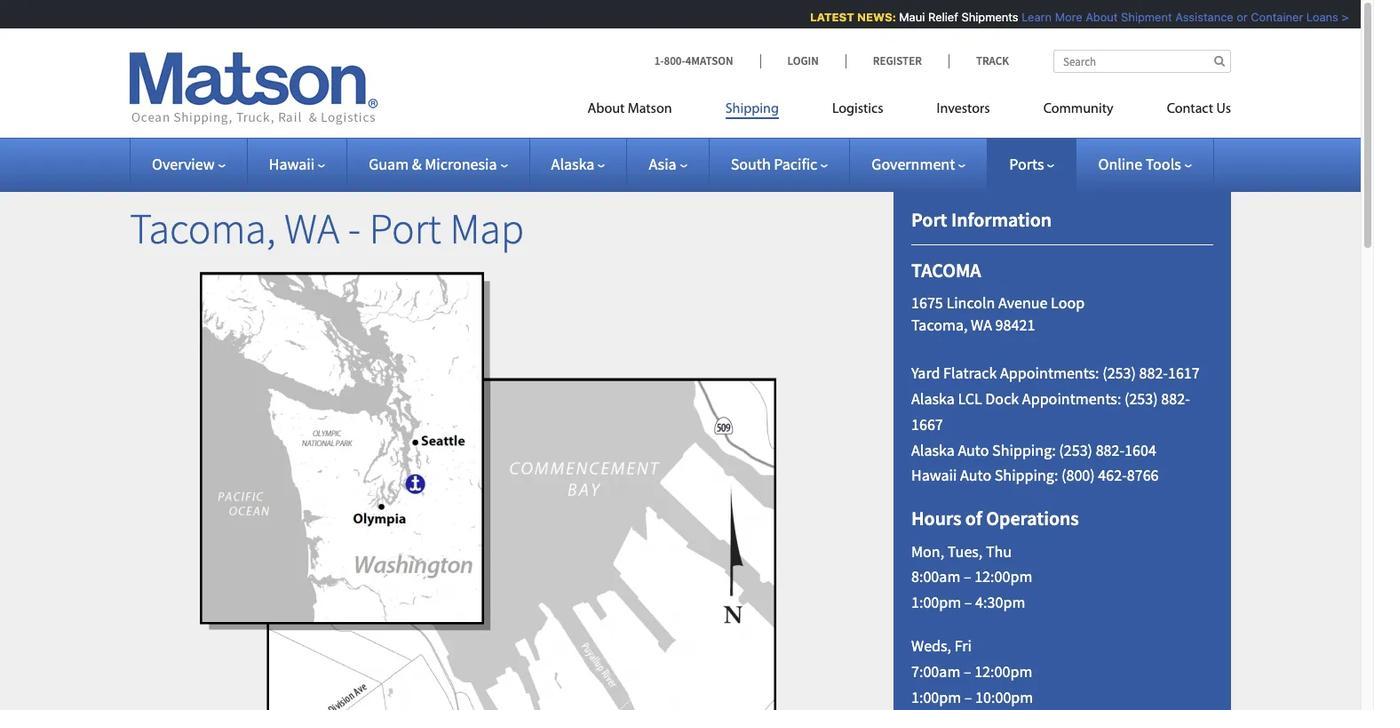 Task type: locate. For each thing, give the bounding box(es) containing it.
top menu navigation
[[588, 93, 1232, 130]]

ports link
[[1010, 154, 1055, 174]]

&
[[412, 154, 422, 174]]

matson
[[628, 102, 672, 116]]

1 horizontal spatial tacoma,
[[912, 315, 968, 335]]

1 12:00pm from the top
[[975, 566, 1033, 587]]

0 horizontal spatial tacoma,
[[130, 202, 276, 255]]

about left matson
[[588, 102, 625, 116]]

1:00pm inside weds, fri 7:00am – 12:00pm 1:00pm – 10:00pm
[[912, 687, 962, 707]]

thu
[[986, 541, 1012, 561]]

882-
[[1140, 363, 1169, 383], [1162, 388, 1191, 409], [1096, 440, 1125, 460]]

1:00pm
[[912, 592, 962, 612], [912, 687, 962, 707]]

1 horizontal spatial wa
[[971, 315, 993, 335]]

search image
[[1215, 55, 1225, 67]]

section
[[872, 164, 1254, 710]]

mon, tues, thu 8:00am – 12:00pm 1:00pm – 4:30pm
[[912, 541, 1033, 612]]

10:00pm
[[976, 687, 1034, 707]]

of
[[966, 506, 983, 531]]

investors link
[[910, 93, 1017, 130]]

appointments: up the dock
[[1001, 363, 1100, 383]]

1 vertical spatial 1:00pm
[[912, 687, 962, 707]]

weds, fri 7:00am – 12:00pm 1:00pm – 10:00pm
[[912, 635, 1034, 707]]

shipping
[[726, 102, 779, 116]]

overview link
[[152, 154, 225, 174]]

alaska link
[[552, 154, 606, 174]]

1604
[[1125, 440, 1157, 460]]

7:00am
[[912, 661, 961, 681]]

1 vertical spatial about
[[588, 102, 625, 116]]

alaska down "about matson"
[[552, 154, 595, 174]]

12:00pm inside weds, fri 7:00am – 12:00pm 1:00pm – 10:00pm
[[975, 661, 1033, 681]]

2 vertical spatial 882-
[[1096, 440, 1125, 460]]

1:00pm down 7:00am in the bottom of the page
[[912, 687, 962, 707]]

1 vertical spatial auto
[[961, 465, 992, 486]]

tacoma, down overview 'link'
[[130, 202, 276, 255]]

yard flatrack appointments: (253) 882-1617 alaska lcl dock appointments: (253) 882- 1667 alaska auto shipping: (253) 882-1604 hawaii auto shipping: (800) 462-8766
[[912, 363, 1200, 486]]

1 vertical spatial hawaii
[[912, 465, 958, 486]]

hawaii link
[[269, 154, 325, 174]]

1 horizontal spatial hawaii
[[912, 465, 958, 486]]

– down 'tues,' at the bottom right of page
[[964, 566, 972, 587]]

hours of operations
[[912, 506, 1080, 531]]

None search field
[[1054, 50, 1232, 73]]

882- down 1617
[[1162, 388, 1191, 409]]

2 12:00pm from the top
[[975, 661, 1033, 681]]

about matson link
[[588, 93, 699, 130]]

alaska
[[552, 154, 595, 174], [912, 388, 955, 409], [912, 440, 955, 460]]

auto up of
[[961, 465, 992, 486]]

hawaii
[[269, 154, 315, 174], [912, 465, 958, 486]]

port
[[370, 202, 442, 255], [912, 207, 948, 232]]

contact us
[[1167, 102, 1232, 116]]

operations
[[987, 506, 1080, 531]]

1675
[[912, 292, 944, 313]]

1:00pm inside mon, tues, thu 8:00am – 12:00pm 1:00pm – 4:30pm
[[912, 592, 962, 612]]

south
[[731, 154, 771, 174]]

shipping: down the dock
[[993, 440, 1056, 460]]

shipping link
[[699, 93, 806, 130]]

1-800-4matson link
[[655, 53, 760, 68]]

0 vertical spatial shipping:
[[993, 440, 1056, 460]]

(253) up 1604
[[1125, 388, 1159, 409]]

maui
[[893, 10, 919, 24]]

hawaii up hours
[[912, 465, 958, 486]]

1 vertical spatial tacoma,
[[912, 315, 968, 335]]

0 vertical spatial 1:00pm
[[912, 592, 962, 612]]

south pacific
[[731, 154, 818, 174]]

12:00pm
[[975, 566, 1033, 587], [975, 661, 1033, 681]]

community link
[[1017, 93, 1141, 130]]

wa inside 1675 lincoln avenue loop tacoma, wa 98421
[[971, 315, 993, 335]]

0 vertical spatial (253)
[[1103, 363, 1137, 383]]

map
[[450, 202, 524, 255]]

blue matson logo with ocean, shipping, truck, rail and logistics written beneath it. image
[[130, 52, 379, 125]]

auto down the lcl
[[958, 440, 990, 460]]

0 horizontal spatial about
[[588, 102, 625, 116]]

0 vertical spatial alaska
[[552, 154, 595, 174]]

shipping: up operations
[[995, 465, 1059, 486]]

1-
[[655, 53, 664, 68]]

1 1:00pm from the top
[[912, 592, 962, 612]]

relief
[[922, 10, 953, 24]]

2 1:00pm from the top
[[912, 687, 962, 707]]

1 horizontal spatial about
[[1080, 10, 1112, 24]]

462-
[[1099, 465, 1128, 486]]

port inside section
[[912, 207, 948, 232]]

1:00pm down "8:00am"
[[912, 592, 962, 612]]

contact
[[1167, 102, 1214, 116]]

information
[[952, 207, 1052, 232]]

alaska down 1667
[[912, 440, 955, 460]]

logistics
[[833, 102, 884, 116]]

pacific
[[774, 154, 818, 174]]

us
[[1217, 102, 1232, 116]]

port right -
[[370, 202, 442, 255]]

0 vertical spatial appointments:
[[1001, 363, 1100, 383]]

1 vertical spatial 12:00pm
[[975, 661, 1033, 681]]

1 vertical spatial (253)
[[1125, 388, 1159, 409]]

4matson
[[686, 53, 734, 68]]

auto
[[958, 440, 990, 460], [961, 465, 992, 486]]

wa left -
[[284, 202, 340, 255]]

Search search field
[[1054, 50, 1232, 73]]

0 vertical spatial auto
[[958, 440, 990, 460]]

fri
[[955, 635, 972, 656]]

or
[[1231, 10, 1242, 24]]

0 horizontal spatial hawaii
[[269, 154, 315, 174]]

tacoma, wa - port map
[[130, 202, 524, 255]]

port up tacoma
[[912, 207, 948, 232]]

loop
[[1051, 292, 1085, 313]]

alaska up 1667
[[912, 388, 955, 409]]

appointments: right the dock
[[1023, 388, 1122, 409]]

12:00pm up 10:00pm
[[975, 661, 1033, 681]]

hawaii inside yard flatrack appointments: (253) 882-1617 alaska lcl dock appointments: (253) 882- 1667 alaska auto shipping: (253) 882-1604 hawaii auto shipping: (800) 462-8766
[[912, 465, 958, 486]]

logistics link
[[806, 93, 910, 130]]

8:00am
[[912, 566, 961, 587]]

882- up 462-
[[1096, 440, 1125, 460]]

12:00pm up 4:30pm
[[975, 566, 1033, 587]]

about
[[1080, 10, 1112, 24], [588, 102, 625, 116]]

tacoma, down 1675
[[912, 315, 968, 335]]

0 vertical spatial 12:00pm
[[975, 566, 1033, 587]]

(253) left 1617
[[1103, 363, 1137, 383]]

latest
[[804, 10, 848, 24]]

– left 4:30pm
[[965, 592, 973, 612]]

4:30pm
[[976, 592, 1026, 612]]

(800)
[[1062, 465, 1096, 486]]

1 vertical spatial wa
[[971, 315, 993, 335]]

wa down lincoln
[[971, 315, 993, 335]]

–
[[964, 566, 972, 587], [965, 592, 973, 612], [964, 661, 972, 681], [965, 687, 973, 707]]

hawaii up tacoma, wa - port map
[[269, 154, 315, 174]]

(253) up (800)
[[1060, 440, 1093, 460]]

0 vertical spatial wa
[[284, 202, 340, 255]]

asia
[[649, 154, 677, 174]]

online
[[1099, 154, 1143, 174]]

about right more
[[1080, 10, 1112, 24]]

appointments:
[[1001, 363, 1100, 383], [1023, 388, 1122, 409]]

tacoma,
[[130, 202, 276, 255], [912, 315, 968, 335]]

1 horizontal spatial port
[[912, 207, 948, 232]]

882- up 1604
[[1140, 363, 1169, 383]]



Task type: describe. For each thing, give the bounding box(es) containing it.
ports
[[1010, 154, 1045, 174]]

1667
[[912, 414, 944, 434]]

guam & micronesia
[[369, 154, 497, 174]]

port information
[[912, 207, 1052, 232]]

login link
[[760, 53, 846, 68]]

0 horizontal spatial port
[[370, 202, 442, 255]]

2 vertical spatial (253)
[[1060, 440, 1093, 460]]

asia link
[[649, 154, 688, 174]]

1-800-4matson
[[655, 53, 734, 68]]

– down fri
[[964, 661, 972, 681]]

investors
[[937, 102, 991, 116]]

tools
[[1146, 154, 1182, 174]]

800-
[[664, 53, 686, 68]]

tacoma, inside 1675 lincoln avenue loop tacoma, wa 98421
[[912, 315, 968, 335]]

12:00pm inside mon, tues, thu 8:00am – 12:00pm 1:00pm – 4:30pm
[[975, 566, 1033, 587]]

lcl
[[958, 388, 983, 409]]

1617
[[1169, 363, 1200, 383]]

container
[[1245, 10, 1298, 24]]

1675 lincoln avenue loop tacoma, wa 98421
[[912, 292, 1085, 335]]

flatrack
[[944, 363, 998, 383]]

1 vertical spatial shipping:
[[995, 465, 1059, 486]]

98421
[[996, 315, 1036, 335]]

register
[[873, 53, 922, 68]]

learn
[[1016, 10, 1046, 24]]

yard
[[912, 363, 941, 383]]

dock
[[986, 388, 1020, 409]]

0 vertical spatial hawaii
[[269, 154, 315, 174]]

0 vertical spatial 882-
[[1140, 363, 1169, 383]]

1 vertical spatial appointments:
[[1023, 388, 1122, 409]]

1 vertical spatial alaska
[[912, 388, 955, 409]]

tues,
[[948, 541, 983, 561]]

0 horizontal spatial wa
[[284, 202, 340, 255]]

track
[[977, 53, 1010, 68]]

shipment
[[1115, 10, 1167, 24]]

more
[[1049, 10, 1077, 24]]

lincoln
[[947, 292, 996, 313]]

assistance
[[1170, 10, 1228, 24]]

contact us link
[[1141, 93, 1232, 130]]

tacoma
[[912, 258, 982, 283]]

avenue
[[999, 292, 1048, 313]]

government link
[[872, 154, 966, 174]]

0 vertical spatial about
[[1080, 10, 1112, 24]]

-
[[348, 202, 361, 255]]

>
[[1336, 10, 1343, 24]]

2 vertical spatial alaska
[[912, 440, 955, 460]]

about matson
[[588, 102, 672, 116]]

latest news: maui relief shipments learn more about shipment assistance or container loans >
[[804, 10, 1343, 24]]

1 vertical spatial 882-
[[1162, 388, 1191, 409]]

south pacific link
[[731, 154, 829, 174]]

online tools
[[1099, 154, 1182, 174]]

weds,
[[912, 635, 952, 656]]

government
[[872, 154, 956, 174]]

shipments
[[956, 10, 1013, 24]]

login
[[788, 53, 819, 68]]

overview
[[152, 154, 215, 174]]

community
[[1044, 102, 1114, 116]]

news:
[[851, 10, 891, 24]]

online tools link
[[1099, 154, 1192, 174]]

about inside the top menu 'navigation'
[[588, 102, 625, 116]]

loans
[[1301, 10, 1333, 24]]

section containing port information
[[872, 164, 1254, 710]]

0 vertical spatial tacoma,
[[130, 202, 276, 255]]

hours
[[912, 506, 962, 531]]

register link
[[846, 53, 949, 68]]

micronesia
[[425, 154, 497, 174]]

learn more about shipment assistance or container loans > link
[[1016, 10, 1343, 24]]

track link
[[949, 53, 1010, 68]]

guam & micronesia link
[[369, 154, 508, 174]]

– left 10:00pm
[[965, 687, 973, 707]]

guam
[[369, 154, 409, 174]]

mon,
[[912, 541, 945, 561]]



Task type: vqa. For each thing, say whether or not it's contained in the screenshot.
Boat associated with your
no



